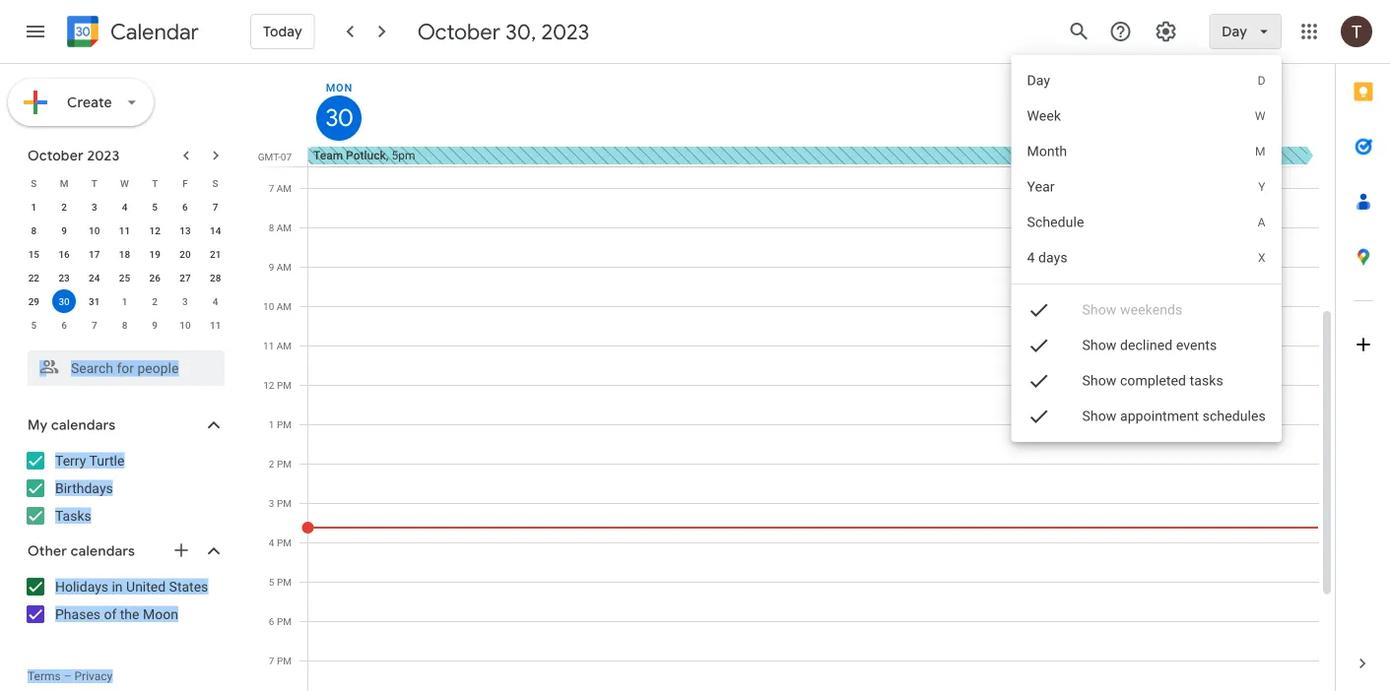 Task type: vqa. For each thing, say whether or not it's contained in the screenshot.
9 element
no



Task type: locate. For each thing, give the bounding box(es) containing it.
2 horizontal spatial 3
[[269, 498, 274, 510]]

m for s
[[60, 177, 68, 189]]

2 horizontal spatial 5
[[269, 577, 274, 588]]

w
[[1256, 109, 1266, 123], [120, 177, 129, 189]]

8 for november 8 element
[[122, 319, 127, 331]]

1 down 12 pm
[[269, 419, 274, 431]]

am down the 8 am
[[277, 261, 292, 273]]

1 horizontal spatial m
[[1256, 145, 1266, 159]]

1 horizontal spatial 5
[[152, 201, 158, 213]]

calendar
[[110, 18, 199, 46]]

11 for 11 am
[[263, 340, 274, 352]]

2 pm from the top
[[277, 419, 292, 431]]

8 am
[[269, 222, 292, 234]]

row containing 5
[[19, 313, 231, 337]]

2 vertical spatial 6
[[269, 616, 274, 628]]

united
[[126, 579, 166, 595]]

11 down 10 am
[[263, 340, 274, 352]]

november 1 element
[[113, 290, 136, 313]]

s down the october 2023
[[31, 177, 37, 189]]

7 down 6 pm at the left bottom of the page
[[269, 655, 274, 667]]

7 for 7 pm
[[269, 655, 274, 667]]

pm down 6 pm at the left bottom of the page
[[277, 655, 292, 667]]

1 horizontal spatial 12
[[263, 379, 274, 391]]

0 horizontal spatial 11
[[119, 225, 130, 237]]

am for 8 am
[[277, 222, 292, 234]]

pm for 7 pm
[[277, 655, 292, 667]]

8 inside 30 grid
[[269, 222, 274, 234]]

11 for november 11 element
[[210, 319, 221, 331]]

october
[[418, 18, 501, 45], [28, 147, 84, 165]]

am down 07
[[277, 182, 292, 194]]

2 horizontal spatial 11
[[263, 340, 274, 352]]

4 days
[[1028, 250, 1068, 266]]

t
[[91, 177, 97, 189], [152, 177, 158, 189]]

day up week
[[1028, 72, 1051, 89]]

4 left days
[[1028, 250, 1035, 266]]

12
[[149, 225, 161, 237], [263, 379, 274, 391]]

1 vertical spatial 11
[[210, 319, 221, 331]]

12 down 11 am at left
[[263, 379, 274, 391]]

row containing s
[[19, 171, 231, 195]]

3 am from the top
[[277, 261, 292, 273]]

gmt-
[[258, 151, 281, 163]]

november 6 element
[[52, 313, 76, 337]]

pm for 2 pm
[[277, 458, 292, 470]]

0 horizontal spatial 6
[[61, 319, 67, 331]]

phases of the moon
[[55, 607, 178, 623]]

4 pm from the top
[[277, 498, 292, 510]]

0 vertical spatial 30
[[324, 102, 351, 134]]

birthdays
[[55, 480, 113, 497]]

0 horizontal spatial 2023
[[87, 147, 120, 165]]

pm for 6 pm
[[277, 616, 292, 628]]

29
[[28, 296, 39, 307]]

1 vertical spatial 2023
[[87, 147, 120, 165]]

10 up 11 am at left
[[263, 301, 274, 312]]

1 vertical spatial 3
[[182, 296, 188, 307]]

am up "9 am"
[[277, 222, 292, 234]]

1 vertical spatial october
[[28, 147, 84, 165]]

2 horizontal spatial 8
[[269, 222, 274, 234]]

3 up 4 pm
[[269, 498, 274, 510]]

tasks
[[55, 508, 91, 524]]

4 show from the top
[[1083, 409, 1117, 425]]

row containing 8
[[19, 219, 231, 242]]

terms link
[[28, 670, 61, 684]]

am down "9 am"
[[277, 301, 292, 312]]

1 horizontal spatial t
[[152, 177, 158, 189]]

4 check checkbox item from the top
[[1012, 399, 1282, 435]]

1 vertical spatial w
[[120, 177, 129, 189]]

0 vertical spatial 12
[[149, 225, 161, 237]]

10 element
[[83, 219, 106, 242]]

2 horizontal spatial 1
[[269, 419, 274, 431]]

16
[[59, 248, 70, 260]]

t left f
[[152, 177, 158, 189]]

6 for november 6 "element"
[[61, 319, 67, 331]]

monday, october 30, today element
[[316, 96, 362, 141]]

1 vertical spatial 2
[[152, 296, 158, 307]]

s
[[31, 177, 37, 189], [212, 177, 218, 189]]

other
[[28, 543, 67, 561]]

2 vertical spatial 1
[[269, 419, 274, 431]]

10 inside 30 grid
[[263, 301, 274, 312]]

7 for 7 am
[[269, 182, 274, 194]]

5 pm from the top
[[277, 537, 292, 549]]

day button
[[1210, 8, 1282, 55]]

1 vertical spatial m
[[60, 177, 68, 189]]

am up 12 pm
[[277, 340, 292, 352]]

check checkbox item up 'show completed tasks'
[[1012, 328, 1282, 364]]

in
[[112, 579, 123, 595]]

0 horizontal spatial day
[[1028, 72, 1051, 89]]

2023 right 30,
[[542, 18, 590, 45]]

mon 30
[[324, 81, 353, 134]]

3 check from the top
[[1028, 370, 1051, 393]]

2 horizontal spatial 2
[[269, 458, 274, 470]]

12 up 19 on the left of the page
[[149, 225, 161, 237]]

2 horizontal spatial 6
[[269, 616, 274, 628]]

7 up 14 element
[[213, 201, 218, 213]]

0 vertical spatial 1
[[31, 201, 37, 213]]

2 horizontal spatial 10
[[263, 301, 274, 312]]

declined
[[1121, 338, 1173, 354]]

pm
[[277, 379, 292, 391], [277, 419, 292, 431], [277, 458, 292, 470], [277, 498, 292, 510], [277, 537, 292, 549], [277, 577, 292, 588], [277, 616, 292, 628], [277, 655, 292, 667]]

am for 9 am
[[277, 261, 292, 273]]

1 t from the left
[[91, 177, 97, 189]]

show left completed
[[1083, 373, 1117, 389]]

4 up 11 element on the left
[[122, 201, 127, 213]]

0 horizontal spatial 9
[[61, 225, 67, 237]]

pm up 6 pm at the left bottom of the page
[[277, 577, 292, 588]]

t down the october 2023
[[91, 177, 97, 189]]

2023 down create
[[87, 147, 120, 165]]

holidays in united states
[[55, 579, 208, 595]]

2023
[[542, 18, 590, 45], [87, 147, 120, 165]]

w inside menu item
[[1256, 109, 1266, 123]]

terms – privacy
[[28, 670, 113, 684]]

0 horizontal spatial s
[[31, 177, 37, 189]]

of
[[104, 607, 117, 623]]

2 vertical spatial 2
[[269, 458, 274, 470]]

1 horizontal spatial s
[[212, 177, 218, 189]]

3 pm from the top
[[277, 458, 292, 470]]

2 vertical spatial 3
[[269, 498, 274, 510]]

2 vertical spatial 5
[[269, 577, 274, 588]]

october left 30,
[[418, 18, 501, 45]]

8 up 15 element
[[31, 225, 37, 237]]

1 horizontal spatial 30
[[324, 102, 351, 134]]

1 vertical spatial day
[[1028, 72, 1051, 89]]

the
[[120, 607, 139, 623]]

3 for november 3 element
[[182, 296, 188, 307]]

15
[[28, 248, 39, 260]]

5 inside 'element'
[[31, 319, 37, 331]]

1 down 25 element
[[122, 296, 127, 307]]

w down the d
[[1256, 109, 1266, 123]]

9
[[61, 225, 67, 237], [269, 261, 274, 273], [152, 319, 158, 331]]

0 horizontal spatial october
[[28, 147, 84, 165]]

1 vertical spatial 10
[[263, 301, 274, 312]]

pm up the 7 pm
[[277, 616, 292, 628]]

w up 11 element on the left
[[120, 177, 129, 189]]

2 up 16 'element'
[[61, 201, 67, 213]]

30 down 23
[[59, 296, 70, 307]]

8 pm from the top
[[277, 655, 292, 667]]

1 check from the top
[[1028, 299, 1051, 322]]

7 pm from the top
[[277, 616, 292, 628]]

check for show weekends
[[1028, 299, 1051, 322]]

year menu item
[[1012, 170, 1282, 205]]

30 inside 30, today element
[[59, 296, 70, 307]]

add other calendars image
[[171, 541, 191, 561]]

day
[[1222, 23, 1248, 40], [1028, 72, 1051, 89]]

1 horizontal spatial 3
[[182, 296, 188, 307]]

check checkbox item down 'show completed tasks'
[[1012, 399, 1282, 435]]

4 check from the top
[[1028, 405, 1051, 429]]

11 down november 4 element
[[210, 319, 221, 331]]

show
[[1083, 302, 1117, 318], [1083, 338, 1117, 354], [1083, 373, 1117, 389], [1083, 409, 1117, 425]]

0 horizontal spatial 12
[[149, 225, 161, 237]]

2 t from the left
[[152, 177, 158, 189]]

3 down 27 element on the top of page
[[182, 296, 188, 307]]

0 horizontal spatial 5
[[31, 319, 37, 331]]

27 element
[[173, 266, 197, 290]]

3 show from the top
[[1083, 373, 1117, 389]]

show weekends
[[1083, 302, 1183, 318]]

15 element
[[22, 242, 46, 266]]

1 vertical spatial 1
[[122, 296, 127, 307]]

1 horizontal spatial 1
[[122, 296, 127, 307]]

6 down 5 pm on the bottom of the page
[[269, 616, 274, 628]]

am for 11 am
[[277, 340, 292, 352]]

11 am
[[263, 340, 292, 352]]

0 horizontal spatial m
[[60, 177, 68, 189]]

m down the october 2023
[[60, 177, 68, 189]]

check for show declined events
[[1028, 334, 1051, 358]]

0 vertical spatial day
[[1222, 23, 1248, 40]]

schedule menu item
[[1012, 205, 1282, 240]]

22 element
[[22, 266, 46, 290]]

8
[[269, 222, 274, 234], [31, 225, 37, 237], [122, 319, 127, 331]]

8 up "9 am"
[[269, 222, 274, 234]]

20
[[180, 248, 191, 260]]

check checkbox item
[[1012, 293, 1282, 328], [1012, 328, 1282, 364], [1012, 364, 1282, 399], [1012, 399, 1282, 435]]

2 am from the top
[[277, 222, 292, 234]]

schedules
[[1203, 409, 1266, 425]]

0 horizontal spatial 10
[[89, 225, 100, 237]]

4 inside menu item
[[1028, 250, 1035, 266]]

pm down 1 pm
[[277, 458, 292, 470]]

5 down 4 pm
[[269, 577, 274, 588]]

1 am from the top
[[277, 182, 292, 194]]

0 horizontal spatial 30
[[59, 296, 70, 307]]

1 vertical spatial calendars
[[71, 543, 135, 561]]

11 up 18
[[119, 225, 130, 237]]

3 up 10 element
[[92, 201, 97, 213]]

0 vertical spatial 3
[[92, 201, 97, 213]]

tab list
[[1336, 64, 1391, 637]]

1
[[31, 201, 37, 213], [122, 296, 127, 307], [269, 419, 274, 431]]

3 for 3 pm
[[269, 498, 274, 510]]

0 horizontal spatial t
[[91, 177, 97, 189]]

6 down f
[[182, 201, 188, 213]]

terry
[[55, 453, 86, 469]]

pm down 3 pm
[[277, 537, 292, 549]]

9 down november 2 element
[[152, 319, 158, 331]]

5 for 5 pm
[[269, 577, 274, 588]]

calendar heading
[[106, 18, 199, 46]]

show appointment schedules
[[1083, 409, 1266, 425]]

6 inside november 6 "element"
[[61, 319, 67, 331]]

1 show from the top
[[1083, 302, 1117, 318]]

1 vertical spatial 30
[[59, 296, 70, 307]]

4 for 4 pm
[[269, 537, 274, 549]]

calendars up in
[[71, 543, 135, 561]]

3 inside november 3 element
[[182, 296, 188, 307]]

check checkbox item up declined
[[1012, 293, 1282, 328]]

0 vertical spatial 2023
[[542, 18, 590, 45]]

11 for 11 element on the left
[[119, 225, 130, 237]]

calendars
[[51, 417, 116, 435], [71, 543, 135, 561]]

0 horizontal spatial w
[[120, 177, 129, 189]]

november 5 element
[[22, 313, 46, 337]]

1 horizontal spatial october
[[418, 18, 501, 45]]

pm up 1 pm
[[277, 379, 292, 391]]

row group containing 1
[[19, 195, 231, 337]]

12 inside 30 grid
[[263, 379, 274, 391]]

None search field
[[0, 343, 244, 386]]

main drawer image
[[24, 20, 47, 43]]

settings menu image
[[1154, 20, 1178, 43]]

tasks
[[1190, 373, 1224, 389]]

week menu item
[[1012, 99, 1282, 134]]

0 vertical spatial w
[[1256, 109, 1266, 123]]

5 inside 30 grid
[[269, 577, 274, 588]]

row group
[[19, 195, 231, 337]]

october down create popup button
[[28, 147, 84, 165]]

10 for november 10 element
[[180, 319, 191, 331]]

Search for people text field
[[39, 351, 213, 386]]

9 inside 30 grid
[[269, 261, 274, 273]]

2 down 26 element
[[152, 296, 158, 307]]

pm up 4 pm
[[277, 498, 292, 510]]

1 pm from the top
[[277, 379, 292, 391]]

10 down november 3 element
[[180, 319, 191, 331]]

10 up 17
[[89, 225, 100, 237]]

5 am from the top
[[277, 340, 292, 352]]

2 vertical spatial 10
[[180, 319, 191, 331]]

november 7 element
[[83, 313, 106, 337]]

0 horizontal spatial 3
[[92, 201, 97, 213]]

m inside row
[[60, 177, 68, 189]]

1 vertical spatial 6
[[61, 319, 67, 331]]

november 8 element
[[113, 313, 136, 337]]

1 horizontal spatial 11
[[210, 319, 221, 331]]

12 inside "element"
[[149, 225, 161, 237]]

2 vertical spatial 9
[[152, 319, 158, 331]]

25 element
[[113, 266, 136, 290]]

9 inside november 9 'element'
[[152, 319, 158, 331]]

privacy
[[74, 670, 113, 684]]

9 up 10 am
[[269, 261, 274, 273]]

9 up 16 'element'
[[61, 225, 67, 237]]

2 vertical spatial 11
[[263, 340, 274, 352]]

6 pm from the top
[[277, 577, 292, 588]]

show left weekends
[[1083, 302, 1117, 318]]

1 horizontal spatial 2
[[152, 296, 158, 307]]

row containing team potluck
[[300, 147, 1335, 167]]

4 for november 4 element
[[213, 296, 218, 307]]

4 down 28 element
[[213, 296, 218, 307]]

november 9 element
[[143, 313, 167, 337]]

1 horizontal spatial 10
[[180, 319, 191, 331]]

0 vertical spatial calendars
[[51, 417, 116, 435]]

0 vertical spatial m
[[1256, 145, 1266, 159]]

calendar element
[[63, 12, 199, 55]]

5 down the 29 "element"
[[31, 319, 37, 331]]

2 show from the top
[[1083, 338, 1117, 354]]

6 inside 30 grid
[[269, 616, 274, 628]]

1 horizontal spatial day
[[1222, 23, 1248, 40]]

m up y
[[1256, 145, 1266, 159]]

10 for 10 am
[[263, 301, 274, 312]]

m inside menu item
[[1256, 145, 1266, 159]]

today
[[263, 23, 302, 40]]

1 vertical spatial 12
[[263, 379, 274, 391]]

month menu item
[[1012, 134, 1282, 170]]

s right f
[[212, 177, 218, 189]]

pm for 5 pm
[[277, 577, 292, 588]]

4 down 3 pm
[[269, 537, 274, 549]]

7 down 31 element
[[92, 319, 97, 331]]

gmt-07
[[258, 151, 292, 163]]

0 vertical spatial october
[[418, 18, 501, 45]]

row containing 29
[[19, 290, 231, 313]]

my calendars button
[[4, 410, 244, 442]]

6 down 30, today element
[[61, 319, 67, 331]]

row
[[300, 147, 1335, 167], [19, 171, 231, 195], [19, 195, 231, 219], [19, 219, 231, 242], [19, 242, 231, 266], [19, 266, 231, 290], [19, 290, 231, 313], [19, 313, 231, 337]]

30
[[324, 102, 351, 134], [59, 296, 70, 307]]

check checkbox item down declined
[[1012, 364, 1282, 399]]

october 2023 grid
[[19, 171, 231, 337]]

6
[[182, 201, 188, 213], [61, 319, 67, 331], [269, 616, 274, 628]]

0 vertical spatial 10
[[89, 225, 100, 237]]

2 inside 30 grid
[[269, 458, 274, 470]]

1 horizontal spatial w
[[1256, 109, 1266, 123]]

1 vertical spatial 5
[[31, 319, 37, 331]]

2 horizontal spatial 9
[[269, 261, 274, 273]]

show left appointment on the bottom of page
[[1083, 409, 1117, 425]]

3 inside 30 grid
[[269, 498, 274, 510]]

1 for 1 pm
[[269, 419, 274, 431]]

0 horizontal spatial 2
[[61, 201, 67, 213]]

4 am from the top
[[277, 301, 292, 312]]

31
[[89, 296, 100, 307]]

1 horizontal spatial 6
[[182, 201, 188, 213]]

0 vertical spatial 2
[[61, 201, 67, 213]]

4 inside 30 grid
[[269, 537, 274, 549]]

show for show completed tasks
[[1083, 373, 1117, 389]]

13 element
[[173, 219, 197, 242]]

12 for 12
[[149, 225, 161, 237]]

2 check from the top
[[1028, 334, 1051, 358]]

30 inside mon 30
[[324, 102, 351, 134]]

11 inside 30 grid
[[263, 340, 274, 352]]

m
[[1256, 145, 1266, 159], [60, 177, 68, 189]]

1 vertical spatial 9
[[269, 261, 274, 273]]

30 down mon on the left top
[[324, 102, 351, 134]]

show left declined
[[1083, 338, 1117, 354]]

day right settings menu icon
[[1222, 23, 1248, 40]]

my calendars list
[[4, 445, 244, 532]]

8 down november 1 element
[[122, 319, 127, 331]]

other calendars list
[[4, 572, 244, 631]]

1 horizontal spatial 8
[[122, 319, 127, 331]]

0 vertical spatial 11
[[119, 225, 130, 237]]

menu
[[1012, 55, 1282, 443]]

pm up 2 pm
[[277, 419, 292, 431]]

8 for 8 am
[[269, 222, 274, 234]]

1 up 15 element
[[31, 201, 37, 213]]

28 element
[[204, 266, 227, 290]]

terry turtle
[[55, 453, 125, 469]]

day inside menu item
[[1028, 72, 1051, 89]]

day inside popup button
[[1222, 23, 1248, 40]]

7 down gmt-
[[269, 182, 274, 194]]

my
[[28, 417, 48, 435]]

am
[[277, 182, 292, 194], [277, 222, 292, 234], [277, 261, 292, 273], [277, 301, 292, 312], [277, 340, 292, 352]]

calendars up terry turtle
[[51, 417, 116, 435]]

14 element
[[204, 219, 227, 242]]

30 cell
[[49, 290, 79, 313]]

5 up 12 "element"
[[152, 201, 158, 213]]

1 horizontal spatial 9
[[152, 319, 158, 331]]

2 up 3 pm
[[269, 458, 274, 470]]

check for show completed tasks
[[1028, 370, 1051, 393]]

4
[[122, 201, 127, 213], [1028, 250, 1035, 266], [213, 296, 218, 307], [269, 537, 274, 549]]

1 inside 30 grid
[[269, 419, 274, 431]]



Task type: describe. For each thing, give the bounding box(es) containing it.
0 vertical spatial 9
[[61, 225, 67, 237]]

1 for november 1 element
[[122, 296, 127, 307]]

pm for 1 pm
[[277, 419, 292, 431]]

0 vertical spatial 6
[[182, 201, 188, 213]]

check for show appointment schedules
[[1028, 405, 1051, 429]]

1 check checkbox item from the top
[[1012, 293, 1282, 328]]

calendars for my calendars
[[51, 417, 116, 435]]

6 for 6 pm
[[269, 616, 274, 628]]

row inside 30 grid
[[300, 147, 1335, 167]]

team potluck , 5pm
[[313, 149, 415, 163]]

22
[[28, 272, 39, 284]]

0 vertical spatial 5
[[152, 201, 158, 213]]

row containing 1
[[19, 195, 231, 219]]

moon
[[143, 607, 178, 623]]

1 pm
[[269, 419, 292, 431]]

23
[[59, 272, 70, 284]]

november 3 element
[[173, 290, 197, 313]]

october for october 30, 2023
[[418, 18, 501, 45]]

october 2023
[[28, 147, 120, 165]]

4 days menu item
[[1012, 240, 1282, 276]]

2 for november 2 element
[[152, 296, 158, 307]]

states
[[169, 579, 208, 595]]

4 pm
[[269, 537, 292, 549]]

x
[[1259, 251, 1266, 265]]

1 s from the left
[[31, 177, 37, 189]]

25
[[119, 272, 130, 284]]

16 element
[[52, 242, 76, 266]]

privacy link
[[74, 670, 113, 684]]

turtle
[[89, 453, 125, 469]]

6 pm
[[269, 616, 292, 628]]

19
[[149, 248, 161, 260]]

my calendars
[[28, 417, 116, 435]]

26 element
[[143, 266, 167, 290]]

29 element
[[22, 290, 46, 313]]

9 for 9 am
[[269, 261, 274, 273]]

other calendars
[[28, 543, 135, 561]]

a
[[1258, 216, 1266, 230]]

row containing 22
[[19, 266, 231, 290]]

today button
[[250, 8, 315, 55]]

october for october 2023
[[28, 147, 84, 165]]

holidays
[[55, 579, 108, 595]]

show declined events
[[1083, 338, 1218, 354]]

20 element
[[173, 242, 197, 266]]

w inside row
[[120, 177, 129, 189]]

other calendars button
[[4, 536, 244, 568]]

24 element
[[83, 266, 106, 290]]

2 for 2 pm
[[269, 458, 274, 470]]

18
[[119, 248, 130, 260]]

row containing 15
[[19, 242, 231, 266]]

1 horizontal spatial 2023
[[542, 18, 590, 45]]

5pm
[[392, 149, 415, 163]]

create
[[67, 94, 112, 111]]

3 check checkbox item from the top
[[1012, 364, 1282, 399]]

am for 10 am
[[277, 301, 292, 312]]

november 10 element
[[173, 313, 197, 337]]

3 pm
[[269, 498, 292, 510]]

weekends
[[1121, 302, 1183, 318]]

23 element
[[52, 266, 76, 290]]

m for month
[[1256, 145, 1266, 159]]

y
[[1259, 180, 1266, 194]]

2 check checkbox item from the top
[[1012, 328, 1282, 364]]

show for show appointment schedules
[[1083, 409, 1117, 425]]

7 am
[[269, 182, 292, 194]]

show completed tasks
[[1083, 373, 1224, 389]]

appointment
[[1121, 409, 1200, 425]]

pm for 3 pm
[[277, 498, 292, 510]]

terms
[[28, 670, 61, 684]]

create button
[[8, 79, 154, 126]]

2 pm
[[269, 458, 292, 470]]

30, today element
[[52, 290, 76, 313]]

pm for 4 pm
[[277, 537, 292, 549]]

27
[[180, 272, 191, 284]]

7 for november 7 element
[[92, 319, 97, 331]]

12 for 12 pm
[[263, 379, 274, 391]]

26
[[149, 272, 161, 284]]

show for show weekends
[[1083, 302, 1117, 318]]

year
[[1028, 179, 1055, 195]]

5 for november 5 'element'
[[31, 319, 37, 331]]

november 11 element
[[204, 313, 227, 337]]

18 element
[[113, 242, 136, 266]]

pm for 12 pm
[[277, 379, 292, 391]]

0 horizontal spatial 1
[[31, 201, 37, 213]]

f
[[182, 177, 188, 189]]

10 am
[[263, 301, 292, 312]]

14
[[210, 225, 221, 237]]

24
[[89, 272, 100, 284]]

19 element
[[143, 242, 167, 266]]

30 grid
[[252, 64, 1335, 692]]

days
[[1039, 250, 1068, 266]]

november 2 element
[[143, 290, 167, 313]]

day menu item
[[1012, 63, 1282, 99]]

team
[[313, 149, 343, 163]]

7 pm
[[269, 655, 292, 667]]

21
[[210, 248, 221, 260]]

07
[[281, 151, 292, 163]]

17 element
[[83, 242, 106, 266]]

11 element
[[113, 219, 136, 242]]

12 pm
[[263, 379, 292, 391]]

november 4 element
[[204, 290, 227, 313]]

30,
[[506, 18, 536, 45]]

12 element
[[143, 219, 167, 242]]

–
[[64, 670, 72, 684]]

potluck
[[346, 149, 386, 163]]

menu containing check
[[1012, 55, 1282, 443]]

week
[[1028, 108, 1062, 124]]

phases
[[55, 607, 101, 623]]

month
[[1028, 143, 1068, 160]]

9 for november 9 'element'
[[152, 319, 158, 331]]

october 30, 2023
[[418, 18, 590, 45]]

28
[[210, 272, 221, 284]]

5 pm
[[269, 577, 292, 588]]

events
[[1177, 338, 1218, 354]]

9 am
[[269, 261, 292, 273]]

schedule
[[1028, 214, 1085, 231]]

21 element
[[204, 242, 227, 266]]

10 for 10 element
[[89, 225, 100, 237]]

calendars for other calendars
[[71, 543, 135, 561]]

13
[[180, 225, 191, 237]]

d
[[1258, 74, 1266, 88]]

completed
[[1121, 373, 1187, 389]]

31 element
[[83, 290, 106, 313]]

mon
[[326, 81, 353, 94]]

2 s from the left
[[212, 177, 218, 189]]

0 horizontal spatial 8
[[31, 225, 37, 237]]

,
[[386, 149, 389, 163]]

17
[[89, 248, 100, 260]]

show for show declined events
[[1083, 338, 1117, 354]]

am for 7 am
[[277, 182, 292, 194]]

4 for 4 days
[[1028, 250, 1035, 266]]



